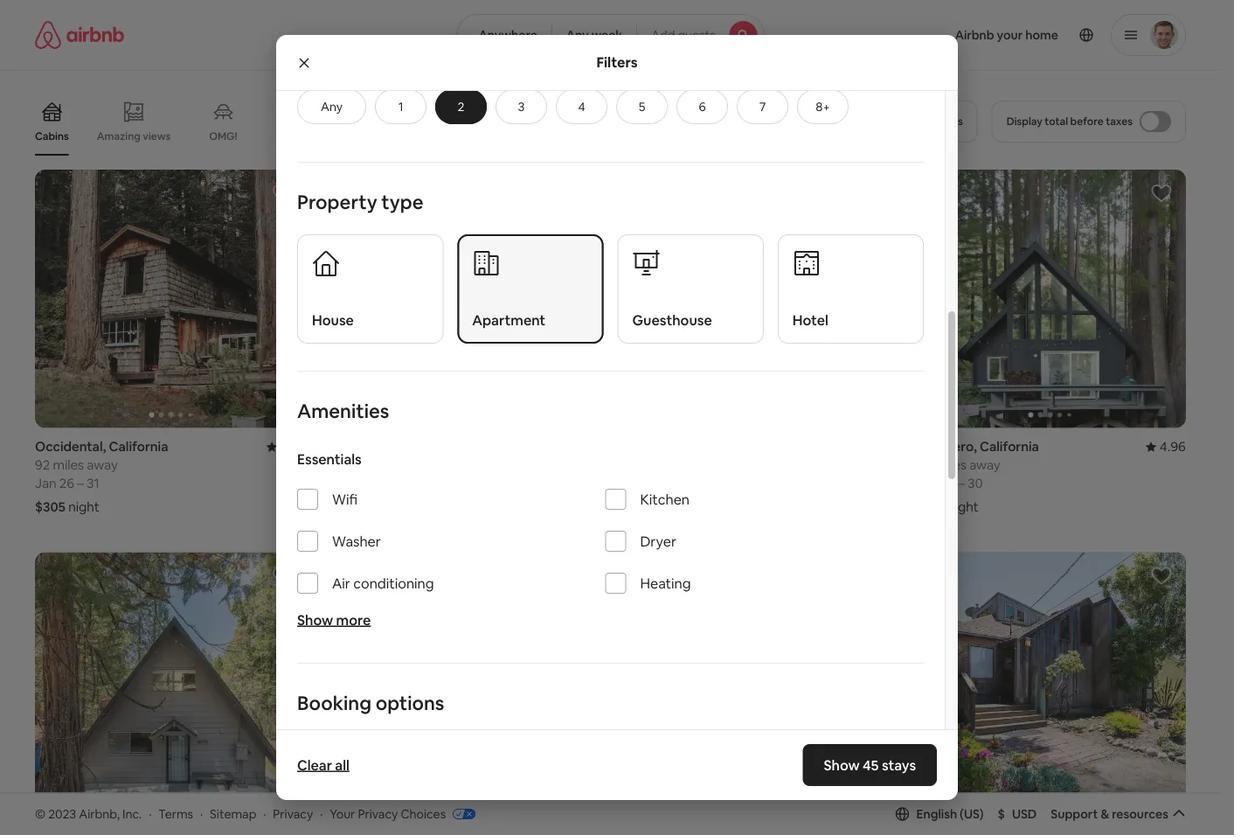 Task type: vqa. For each thing, say whether or not it's contained in the screenshot.
Apartment button
yes



Task type: describe. For each thing, give the bounding box(es) containing it.
8+ element
[[816, 99, 831, 114]]

guesthouse
[[633, 311, 713, 329]]

cazadero, california 101 miles away nov 25 – 30
[[915, 438, 1040, 492]]

display total before taxes button
[[992, 101, 1187, 143]]

45
[[863, 756, 879, 774]]

kitchen
[[641, 490, 690, 508]]

add to wishlist: cazadero, california image
[[1152, 183, 1173, 204]]

house
[[312, 311, 354, 329]]

3 night from the left
[[948, 499, 979, 516]]

26
[[59, 475, 74, 492]]

washer
[[332, 532, 381, 550]]

any for any week
[[567, 27, 589, 43]]

miles for nov
[[936, 457, 967, 474]]

1 inside 1 button
[[398, 99, 404, 114]]

show for show map
[[570, 729, 602, 745]]

map
[[605, 729, 630, 745]]

3 · from the left
[[263, 806, 266, 822]]

your
[[330, 806, 355, 822]]

92
[[35, 457, 50, 474]]

4.98 out of 5 average rating image
[[267, 438, 307, 455]]

options
[[376, 691, 445, 716]]

nov inside "cazadero, california 101 miles away nov 25 – 30"
[[915, 475, 938, 492]]

display total before taxes
[[1007, 115, 1133, 128]]

stinson beach, california 56 miles away
[[328, 438, 480, 474]]

© 2023 airbnb, inc. ·
[[35, 806, 152, 822]]

occidental, california 92 miles away jan 26 – 31 $305 night
[[35, 438, 168, 516]]

1 button
[[375, 89, 427, 124]]

anywhere
[[479, 27, 538, 43]]

heating
[[641, 574, 691, 592]]

air conditioning
[[332, 574, 434, 592]]

essentials
[[297, 450, 362, 468]]

dryer
[[641, 532, 677, 550]]

sitemap link
[[210, 806, 257, 822]]

8+ button
[[798, 89, 849, 124]]

56
[[328, 457, 343, 474]]

all
[[335, 756, 350, 774]]

– for jan 26 – 31
[[77, 475, 84, 492]]

air
[[332, 574, 351, 592]]

taxes
[[1106, 115, 1133, 128]]

8+
[[816, 99, 831, 114]]

add to wishlist: twain harte, california image
[[272, 566, 293, 587]]

3
[[518, 99, 525, 114]]

4.8 out of 5 average rating image
[[1154, 822, 1187, 835]]

4 · from the left
[[320, 806, 323, 822]]

apartment
[[472, 311, 546, 329]]

miles inside stinson beach, california 56 miles away
[[346, 457, 377, 474]]

show more button
[[297, 611, 371, 629]]

amazing
[[97, 129, 141, 143]]

$
[[998, 806, 1006, 822]]

english (us) button
[[896, 806, 984, 822]]

5 button
[[617, 89, 668, 124]]

conditioning
[[354, 574, 434, 592]]

usd
[[1013, 806, 1038, 822]]

1 inside "nov 1 – 6 $184 night"
[[648, 475, 654, 492]]

resources
[[1113, 806, 1169, 822]]

choices
[[401, 806, 446, 822]]

cazadero,
[[915, 438, 978, 455]]

booking options
[[297, 691, 445, 716]]

amazing views
[[97, 129, 171, 143]]

2 · from the left
[[200, 806, 203, 822]]

2
[[458, 99, 465, 114]]

show map
[[570, 729, 630, 745]]

english (us)
[[917, 806, 984, 822]]

show 45 stays link
[[803, 744, 938, 786]]

4 button
[[556, 89, 608, 124]]

25
[[941, 475, 956, 492]]

add to wishlist: santa cruz, california image
[[1152, 566, 1173, 587]]

support & resources button
[[1052, 806, 1187, 822]]

display
[[1007, 115, 1043, 128]]

6 inside "nov 1 – 6 $184 night"
[[666, 475, 674, 492]]

stinson
[[328, 438, 374, 455]]

any element
[[316, 99, 348, 114]]

apartment button
[[458, 234, 604, 344]]



Task type: locate. For each thing, give the bounding box(es) containing it.
show 45 stays
[[824, 756, 917, 774]]

4.88 out of 5 average rating image
[[267, 822, 307, 835]]

1 horizontal spatial 6
[[699, 99, 706, 114]]

hotel
[[793, 311, 829, 329]]

your privacy choices link
[[330, 806, 476, 823]]

2023
[[48, 806, 76, 822]]

1 vertical spatial 1
[[648, 475, 654, 492]]

away inside stinson beach, california 56 miles away
[[380, 457, 411, 474]]

booking
[[297, 691, 372, 716]]

remove from wishlist: occidental, california image
[[272, 183, 293, 204]]

1 horizontal spatial night
[[653, 499, 684, 516]]

· right inc.
[[149, 806, 152, 822]]

1 horizontal spatial away
[[380, 457, 411, 474]]

sitemap
[[210, 806, 257, 822]]

· left the "your" at the left bottom
[[320, 806, 323, 822]]

add guests button
[[637, 14, 765, 56]]

show for show 45 stays
[[824, 756, 860, 774]]

4.99 out of 5 average rating image
[[853, 822, 894, 835]]

nov 1 – 6 $184 night
[[621, 475, 684, 516]]

anywhere button
[[457, 14, 553, 56]]

1 nov from the left
[[621, 475, 645, 492]]

terms
[[159, 806, 193, 822]]

–
[[77, 475, 84, 492], [656, 475, 663, 492], [959, 475, 965, 492]]

clear all button
[[289, 748, 358, 783]]

away for jan 26 – 31
[[87, 457, 118, 474]]

0 horizontal spatial privacy
[[273, 806, 313, 822]]

privacy left the "your" at the left bottom
[[273, 806, 313, 822]]

nov down 101
[[915, 475, 938, 492]]

stays
[[882, 756, 917, 774]]

night
[[68, 499, 100, 516], [653, 499, 684, 516], [948, 499, 979, 516]]

– inside "cazadero, california 101 miles away nov 25 – 30"
[[959, 475, 965, 492]]

miles for jan
[[53, 457, 84, 474]]

away inside occidental, california 92 miles away jan 26 – 31 $305 night
[[87, 457, 118, 474]]

hotel button
[[778, 234, 924, 344]]

1 away from the left
[[87, 457, 118, 474]]

any inside any button
[[321, 99, 343, 114]]

·
[[149, 806, 152, 822], [200, 806, 203, 822], [263, 806, 266, 822], [320, 806, 323, 822]]

2 button
[[436, 89, 487, 124]]

california up 30
[[980, 438, 1040, 455]]

4.97 out of 5 average rating image
[[560, 822, 600, 835]]

0 horizontal spatial away
[[87, 457, 118, 474]]

night down 31
[[68, 499, 100, 516]]

6 inside button
[[699, 99, 706, 114]]

nov inside "nov 1 – 6 $184 night"
[[621, 475, 645, 492]]

add
[[652, 27, 675, 43]]

3 california from the left
[[980, 438, 1040, 455]]

0 horizontal spatial miles
[[53, 457, 84, 474]]

1 · from the left
[[149, 806, 152, 822]]

any button
[[297, 89, 366, 124]]

$210
[[328, 499, 357, 516]]

inc.
[[122, 806, 142, 822]]

miles up "26"
[[53, 457, 84, 474]]

occidental,
[[35, 438, 106, 455]]

1 horizontal spatial any
[[567, 27, 589, 43]]

any left "week"
[[567, 27, 589, 43]]

house button
[[297, 234, 444, 344]]

6 up dryer
[[666, 475, 674, 492]]

california for 92 miles away
[[109, 438, 168, 455]]

1 vertical spatial show
[[570, 729, 602, 745]]

1 vertical spatial any
[[321, 99, 343, 114]]

show map button
[[553, 716, 669, 758]]

2 california from the left
[[421, 438, 480, 455]]

miles
[[53, 457, 84, 474], [346, 457, 377, 474], [936, 457, 967, 474]]

2 horizontal spatial –
[[959, 475, 965, 492]]

– up dryer
[[656, 475, 663, 492]]

0 vertical spatial 6
[[699, 99, 706, 114]]

none search field containing anywhere
[[457, 14, 765, 56]]

profile element
[[786, 0, 1187, 70]]

night down 30
[[948, 499, 979, 516]]

show more
[[297, 611, 371, 629]]

2 privacy from the left
[[358, 806, 398, 822]]

english
[[917, 806, 958, 822]]

1 night from the left
[[68, 499, 100, 516]]

0 horizontal spatial california
[[109, 438, 168, 455]]

2 away from the left
[[380, 457, 411, 474]]

show
[[297, 611, 333, 629], [570, 729, 602, 745], [824, 756, 860, 774]]

week
[[592, 27, 623, 43]]

4
[[579, 99, 586, 114]]

$305
[[35, 499, 66, 516]]

type
[[382, 189, 424, 214]]

31
[[87, 475, 100, 492]]

(us)
[[960, 806, 984, 822]]

property type
[[297, 189, 424, 214]]

group containing amazing views
[[35, 87, 887, 156]]

3 miles from the left
[[936, 457, 967, 474]]

property
[[297, 189, 378, 214]]

0 vertical spatial show
[[297, 611, 333, 629]]

group
[[35, 87, 887, 156], [35, 170, 307, 428], [328, 170, 600, 428], [621, 170, 894, 428], [915, 170, 1187, 428], [35, 552, 307, 811], [328, 552, 600, 811], [621, 552, 894, 811], [915, 552, 1187, 811]]

show left map
[[570, 729, 602, 745]]

privacy inside "link"
[[358, 806, 398, 822]]

1 vertical spatial 6
[[666, 475, 674, 492]]

show left 45
[[824, 756, 860, 774]]

guesthouse button
[[618, 234, 764, 344]]

any up vineyards
[[321, 99, 343, 114]]

3 – from the left
[[959, 475, 965, 492]]

1 horizontal spatial nov
[[915, 475, 938, 492]]

· left 4.88 out of 5 average rating icon
[[263, 806, 266, 822]]

0 horizontal spatial 1
[[398, 99, 404, 114]]

away for nov 25 – 30
[[970, 457, 1001, 474]]

– inside occidental, california 92 miles away jan 26 – 31 $305 night
[[77, 475, 84, 492]]

2 vertical spatial show
[[824, 756, 860, 774]]

4.98
[[281, 438, 307, 455]]

california inside occidental, california 92 miles away jan 26 – 31 $305 night
[[109, 438, 168, 455]]

1 horizontal spatial –
[[656, 475, 663, 492]]

1 left 2
[[398, 99, 404, 114]]

0 horizontal spatial night
[[68, 499, 100, 516]]

$184
[[621, 499, 650, 516]]

2 horizontal spatial california
[[980, 438, 1040, 455]]

6 button
[[677, 89, 729, 124]]

– inside "nov 1 – 6 $184 night"
[[656, 475, 663, 492]]

1 horizontal spatial california
[[421, 438, 480, 455]]

away
[[87, 457, 118, 474], [380, 457, 411, 474], [970, 457, 1001, 474]]

support
[[1052, 806, 1099, 822]]

1
[[398, 99, 404, 114], [648, 475, 654, 492]]

1 horizontal spatial privacy
[[358, 806, 398, 822]]

support & resources
[[1052, 806, 1169, 822]]

4.96 out of 5 average rating image
[[1146, 438, 1187, 455]]

– left 31
[[77, 475, 84, 492]]

7
[[760, 99, 766, 114]]

omg!
[[209, 129, 237, 143]]

away up 31
[[87, 457, 118, 474]]

2 nov from the left
[[915, 475, 938, 492]]

jan
[[35, 475, 56, 492]]

2 horizontal spatial show
[[824, 756, 860, 774]]

nov
[[621, 475, 645, 492], [915, 475, 938, 492]]

0 vertical spatial any
[[567, 27, 589, 43]]

3 away from the left
[[970, 457, 1001, 474]]

2 – from the left
[[656, 475, 663, 492]]

filters
[[597, 53, 638, 71]]

miles inside occidental, california 92 miles away jan 26 – 31 $305 night
[[53, 457, 84, 474]]

1 horizontal spatial miles
[[346, 457, 377, 474]]

show left more
[[297, 611, 333, 629]]

privacy right the "your" at the left bottom
[[358, 806, 398, 822]]

filters dialog
[[276, 0, 959, 835]]

1 – from the left
[[77, 475, 84, 492]]

5
[[639, 99, 646, 114]]

©
[[35, 806, 46, 822]]

3 button
[[496, 89, 548, 124]]

– for nov 25 – 30
[[959, 475, 965, 492]]

0 horizontal spatial –
[[77, 475, 84, 492]]

1 horizontal spatial show
[[570, 729, 602, 745]]

0 horizontal spatial show
[[297, 611, 333, 629]]

1 privacy from the left
[[273, 806, 313, 822]]

views
[[143, 129, 171, 143]]

away up 30
[[970, 457, 1001, 474]]

1 up "$184"
[[648, 475, 654, 492]]

0 horizontal spatial 6
[[666, 475, 674, 492]]

your privacy choices
[[330, 806, 446, 822]]

california
[[109, 438, 168, 455], [421, 438, 480, 455], [980, 438, 1040, 455]]

show for show more
[[297, 611, 333, 629]]

any week
[[567, 27, 623, 43]]

miles inside "cazadero, california 101 miles away nov 25 – 30"
[[936, 457, 967, 474]]

$ usd
[[998, 806, 1038, 822]]

vineyards
[[276, 129, 325, 143]]

beach,
[[377, 438, 418, 455]]

clear
[[297, 756, 332, 774]]

night right "$184"
[[653, 499, 684, 516]]

4.96
[[1160, 438, 1187, 455]]

2 miles from the left
[[346, 457, 377, 474]]

1 horizontal spatial 1
[[648, 475, 654, 492]]

0 horizontal spatial nov
[[621, 475, 645, 492]]

california right occidental,
[[109, 438, 168, 455]]

– right 25
[[959, 475, 965, 492]]

privacy
[[273, 806, 313, 822], [358, 806, 398, 822]]

miles down stinson
[[346, 457, 377, 474]]

None search field
[[457, 14, 765, 56]]

before
[[1071, 115, 1104, 128]]

california inside stinson beach, california 56 miles away
[[421, 438, 480, 455]]

terms link
[[159, 806, 193, 822]]

101
[[915, 457, 933, 474]]

any inside any week button
[[567, 27, 589, 43]]

2 horizontal spatial miles
[[936, 457, 967, 474]]

2 night from the left
[[653, 499, 684, 516]]

cabins
[[35, 129, 69, 143]]

wifi
[[332, 490, 358, 508]]

nov up "$184"
[[621, 475, 645, 492]]

night inside "nov 1 – 6 $184 night"
[[653, 499, 684, 516]]

clear all
[[297, 756, 350, 774]]

1 california from the left
[[109, 438, 168, 455]]

1 miles from the left
[[53, 457, 84, 474]]

miles up 25
[[936, 457, 967, 474]]

7 button
[[737, 89, 789, 124]]

2 horizontal spatial night
[[948, 499, 979, 516]]

0 horizontal spatial any
[[321, 99, 343, 114]]

away down beach,
[[380, 457, 411, 474]]

california for 101 miles away
[[980, 438, 1040, 455]]

any for any
[[321, 99, 343, 114]]

&
[[1101, 806, 1110, 822]]

california inside "cazadero, california 101 miles away nov 25 – 30"
[[980, 438, 1040, 455]]

california right beach,
[[421, 438, 480, 455]]

· right terms
[[200, 806, 203, 822]]

amenities
[[297, 399, 389, 423]]

show inside button
[[570, 729, 602, 745]]

away inside "cazadero, california 101 miles away nov 25 – 30"
[[970, 457, 1001, 474]]

0 vertical spatial 1
[[398, 99, 404, 114]]

2 horizontal spatial away
[[970, 457, 1001, 474]]

total
[[1045, 115, 1069, 128]]

more
[[336, 611, 371, 629]]

6 right 5 button
[[699, 99, 706, 114]]

night inside occidental, california 92 miles away jan 26 – 31 $305 night
[[68, 499, 100, 516]]



